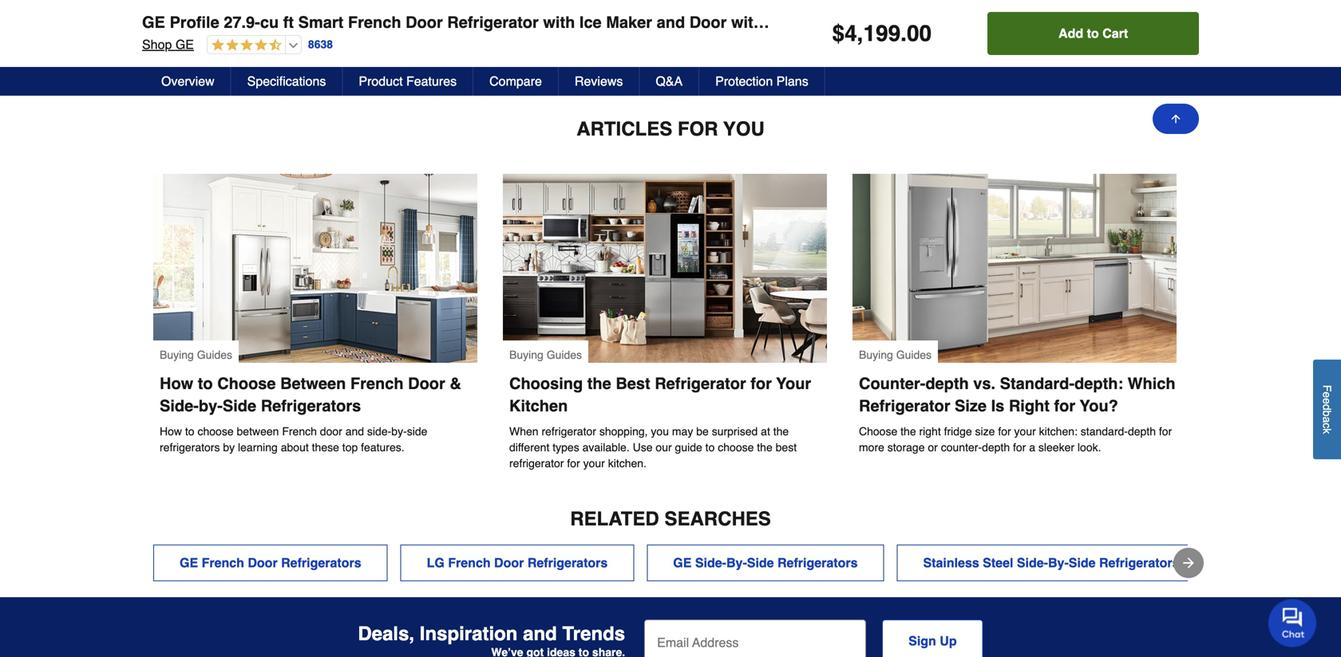 Task type: vqa. For each thing, say whether or not it's contained in the screenshot.
depth
yes



Task type: locate. For each thing, give the bounding box(es) containing it.
for inside "when refrigerator shopping, you may be surprised at the different types available. use our guide to choose the best refrigerator for your kitchen."
[[567, 458, 580, 470]]

your inside choose the right fridge size for your kitchen: standard-depth for more storage or counter-depth for a sleeker look.
[[1014, 426, 1036, 438]]

refrigerators inside stainless steel side-by-side refrigerators link
[[1099, 556, 1180, 571]]

3 buying guides link from the left
[[853, 174, 1177, 363]]

door
[[406, 13, 443, 32], [690, 13, 727, 32], [782, 13, 819, 32], [408, 375, 445, 393], [248, 556, 278, 571], [494, 556, 524, 571]]

1 guides from the left
[[197, 349, 232, 362]]

fridge
[[944, 426, 972, 438]]

refrigerator inside the counter-depth vs. standard-depth: which refrigerator size is right for you?
[[859, 397, 951, 416]]

0 vertical spatial depth
[[926, 375, 969, 393]]

arrow up image
[[1170, 113, 1183, 125]]

1 vertical spatial refrigerator
[[509, 458, 564, 470]]

0 horizontal spatial choose
[[217, 375, 276, 393]]

articles
[[577, 118, 672, 140]]

how inside how to choose between french door and side-by-side refrigerators by learning about these top features.
[[160, 426, 182, 438]]

about
[[281, 442, 309, 454]]

1 horizontal spatial your
[[1014, 426, 1036, 438]]

arrow right image
[[1181, 556, 1197, 572]]

add
[[1059, 26, 1084, 41], [186, 55, 206, 68], [367, 55, 388, 68], [549, 55, 569, 68], [730, 55, 751, 68], [912, 55, 932, 68], [1093, 55, 1114, 68]]

counter-depth vs. standard-depth: which refrigerator size is right for you? link
[[853, 363, 1180, 418]]

french
[[348, 13, 401, 32], [350, 375, 404, 393], [282, 426, 317, 438], [202, 556, 244, 571], [448, 556, 491, 571]]

how to choose between french door and side-by-side refrigerators by learning about these top features.
[[160, 426, 431, 454]]

french inside how to choose between french door and side-by-side refrigerators by learning about these top features.
[[282, 426, 317, 438]]

cu
[[260, 13, 279, 32]]

refrigerator up compare
[[447, 13, 539, 32]]

1 add to cart list item from the left
[[139, 0, 295, 78]]

2 horizontal spatial depth
[[1128, 426, 1156, 438]]

1 buying guides link from the left
[[153, 174, 477, 363]]

and inside how to choose between french door and side-by-side refrigerators by learning about these top features.
[[345, 426, 364, 438]]

00
[[907, 21, 932, 46]]

1 e from the top
[[1321, 392, 1334, 398]]

choose the right fridge size for your kitchen: standard-depth for more storage or counter-depth for a sleeker look.
[[859, 426, 1175, 454]]

product
[[359, 74, 403, 89]]

choose up by
[[198, 426, 234, 438]]

buying guides link for refrigerator
[[503, 174, 827, 363]]

0 horizontal spatial side-
[[160, 397, 199, 416]]

kitchen.
[[608, 458, 647, 470]]

by- right steel
[[1048, 556, 1069, 571]]

stainless left 'steel)'
[[990, 13, 1060, 32]]

the down at
[[757, 442, 773, 454]]

0 horizontal spatial stainless
[[923, 556, 980, 571]]

0 horizontal spatial side
[[223, 397, 256, 416]]

our
[[656, 442, 672, 454]]

0 horizontal spatial buying
[[160, 349, 194, 362]]

2 horizontal spatial refrigerator
[[859, 397, 951, 416]]

and right maker on the top of the page
[[657, 13, 685, 32]]

for down the which
[[1159, 426, 1172, 438]]

standard-
[[1081, 426, 1128, 438]]

add for 6th add to cart link
[[1093, 55, 1114, 68]]

by
[[223, 442, 235, 454]]

your down right on the bottom
[[1014, 426, 1036, 438]]

1 horizontal spatial buying guides link
[[503, 174, 827, 363]]

right
[[919, 426, 941, 438]]

stainless left steel
[[923, 556, 980, 571]]

by- inside how to choose between french door and side-by-side refrigerators by learning about these top features.
[[391, 426, 407, 438]]

how for how to choose between french door and side-by-side refrigerators by learning about these top features.
[[160, 426, 182, 438]]

add for second add to cart link from left
[[367, 55, 388, 68]]

product features button
[[343, 67, 474, 96]]

your down available.
[[583, 458, 605, 470]]

0 vertical spatial choose
[[217, 375, 276, 393]]

d
[[1321, 405, 1334, 411]]

shop
[[142, 37, 172, 52]]

depth down the which
[[1128, 426, 1156, 438]]

0 horizontal spatial guides
[[197, 349, 232, 362]]

2 buying guides from the left
[[509, 349, 582, 362]]

1 vertical spatial choose
[[718, 442, 754, 454]]

you?
[[1080, 397, 1119, 416]]

2 vertical spatial depth
[[982, 442, 1010, 454]]

e
[[1321, 392, 1334, 398], [1321, 398, 1334, 405]]

4 add to cart list item from the left
[[683, 0, 839, 78]]

product features
[[359, 74, 457, 89]]

1 vertical spatial how
[[160, 426, 182, 438]]

5 add to cart link from the left
[[865, 43, 1018, 78]]

.
[[901, 21, 907, 46]]

add up protection
[[730, 55, 751, 68]]

vs.
[[974, 375, 996, 393]]

how
[[160, 375, 193, 393], [160, 426, 182, 438]]

4 add to cart link from the left
[[683, 43, 836, 78]]

side- up refrigerators
[[160, 397, 199, 416]]

1 vertical spatial depth
[[1128, 426, 1156, 438]]

the up storage
[[901, 426, 916, 438]]

standard-
[[1000, 375, 1075, 393]]

to inside "when refrigerator shopping, you may be surprised at the different types available. use our guide to choose the best refrigerator for your kitchen."
[[706, 442, 715, 454]]

by- up 'features.'
[[391, 426, 407, 438]]

3 add to cart list item from the left
[[502, 0, 658, 78]]

2 horizontal spatial buying guides
[[859, 349, 932, 362]]

counter-depth vs. standard-depth: which refrigerator size is right for you?
[[859, 375, 1180, 416]]

available.
[[583, 442, 630, 454]]

1 vertical spatial stainless
[[923, 556, 980, 571]]

side- down searches
[[695, 556, 727, 571]]

features.
[[361, 442, 405, 454]]

refrigerator
[[542, 426, 596, 438], [509, 458, 564, 470]]

stainless steel side-by-side refrigerators link
[[897, 545, 1206, 582]]

q&a button
[[640, 67, 700, 96]]

sign up button
[[882, 620, 983, 658]]

add for 1st add to cart link from the left
[[186, 55, 206, 68]]

choose inside how to choose between french door & side-by-side refrigerators
[[217, 375, 276, 393]]

when
[[509, 426, 539, 438]]

2 buying from the left
[[509, 349, 544, 362]]

3 guides from the left
[[896, 349, 932, 362]]

3 add to cart link from the left
[[502, 43, 655, 78]]

the
[[587, 375, 611, 393], [773, 426, 789, 438], [901, 426, 916, 438], [757, 442, 773, 454]]

lg
[[427, 556, 445, 571]]

choose inside how to choose between french door and side-by-side refrigerators by learning about these top features.
[[198, 426, 234, 438]]

2 horizontal spatial guides
[[896, 349, 932, 362]]

choose inside choose the right fridge size for your kitchen: standard-depth for more storage or counter-depth for a sleeker look.
[[859, 426, 898, 438]]

1 buying guides from the left
[[160, 349, 232, 362]]

2 buying guides link from the left
[[503, 174, 827, 363]]

the inside "choosing the best refrigerator for your kitchen"
[[587, 375, 611, 393]]

ge for ge french door refrigerators
[[180, 556, 198, 571]]

add left energy
[[1059, 26, 1084, 41]]

by- down searches
[[727, 556, 747, 571]]

an lg standard depth refrigerator. image
[[853, 174, 1177, 363]]

add to cart
[[1059, 26, 1128, 41], [186, 55, 245, 68], [367, 55, 427, 68], [549, 55, 608, 68], [730, 55, 790, 68], [912, 55, 971, 68], [1093, 55, 1153, 68]]

specifications button
[[231, 67, 343, 96]]

related searches
[[570, 509, 771, 531]]

1 horizontal spatial buying
[[509, 349, 544, 362]]

2 horizontal spatial buying guides link
[[853, 174, 1177, 363]]

1 horizontal spatial a
[[1321, 417, 1334, 423]]

1 horizontal spatial refrigerator
[[655, 375, 746, 393]]

reviews
[[575, 74, 623, 89]]

right
[[1009, 397, 1050, 416]]

guides
[[197, 349, 232, 362], [547, 349, 582, 362], [896, 349, 932, 362]]

ge for ge profile 27.9-cu ft smart french door refrigerator with ice maker and door within door (fingerprint-resistant stainless steel) energy star
[[142, 13, 165, 32]]

add for fourth add to cart link from the right
[[549, 55, 569, 68]]

between
[[237, 426, 279, 438]]

refrigerators inside how to choose between french door & side-by-side refrigerators
[[261, 397, 361, 416]]

2 how from the top
[[160, 426, 182, 438]]

how to choose between french door & side-by-side refrigerators link
[[153, 363, 477, 418]]

2 horizontal spatial buying
[[859, 349, 893, 362]]

3 buying from the left
[[859, 349, 893, 362]]

buying
[[160, 349, 194, 362], [509, 349, 544, 362], [859, 349, 893, 362]]

or
[[928, 442, 938, 454]]

4.5 stars image
[[208, 38, 282, 53]]

Email Address email field
[[644, 620, 866, 658]]

add down with
[[549, 55, 569, 68]]

and up the top
[[345, 426, 364, 438]]

a left sleeker on the bottom right of page
[[1029, 442, 1036, 454]]

by- inside "ge side-by-side refrigerators" link
[[727, 556, 747, 571]]

1 vertical spatial a
[[1029, 442, 1036, 454]]

protection plans button
[[700, 67, 825, 96]]

with
[[543, 13, 575, 32]]

1 horizontal spatial side-
[[695, 556, 727, 571]]

add to cart link
[[139, 43, 292, 78], [320, 43, 473, 78], [502, 43, 655, 78], [683, 43, 836, 78], [865, 43, 1018, 78], [1047, 43, 1199, 78]]

refrigerator up types
[[542, 426, 596, 438]]

add up product
[[367, 55, 388, 68]]

0 horizontal spatial buying guides
[[160, 349, 232, 362]]

1 vertical spatial your
[[583, 458, 605, 470]]

1 horizontal spatial choose
[[859, 426, 898, 438]]

refrigerators inside ge french door refrigerators link
[[281, 556, 361, 571]]

5 add to cart list item from the left
[[865, 0, 1021, 78]]

a white and blue kitchen with french door refrigerator. image
[[153, 174, 477, 363]]

ge side-by-side refrigerators link
[[647, 545, 884, 582]]

0 horizontal spatial buying guides link
[[153, 174, 477, 363]]

1 how from the top
[[160, 375, 193, 393]]

side
[[223, 397, 256, 416], [747, 556, 774, 571], [1069, 556, 1096, 571]]

add down 00
[[912, 55, 932, 68]]

e up the d
[[1321, 392, 1334, 398]]

0 vertical spatial your
[[1014, 426, 1036, 438]]

by- up refrigerators
[[199, 397, 223, 416]]

1 vertical spatial choose
[[859, 426, 898, 438]]

side-
[[160, 397, 199, 416], [695, 556, 727, 571], [1017, 556, 1048, 571]]

choose
[[217, 375, 276, 393], [859, 426, 898, 438]]

depth up the size
[[926, 375, 969, 393]]

0 vertical spatial choose
[[198, 426, 234, 438]]

3 buying guides from the left
[[859, 349, 932, 362]]

add up overview
[[186, 55, 206, 68]]

1 horizontal spatial and
[[523, 624, 557, 646]]

side- right steel
[[1017, 556, 1048, 571]]

deals,
[[358, 624, 414, 646]]

chat invite button image
[[1269, 599, 1317, 648]]

1 vertical spatial and
[[345, 426, 364, 438]]

add for 5th add to cart link from the left
[[912, 55, 932, 68]]

the left best
[[587, 375, 611, 393]]

0 vertical spatial a
[[1321, 417, 1334, 423]]

guides for to
[[197, 349, 232, 362]]

e up b
[[1321, 398, 1334, 405]]

french inside how to choose between french door & side-by-side refrigerators
[[350, 375, 404, 393]]

0 horizontal spatial and
[[345, 426, 364, 438]]

choose down the surprised
[[718, 442, 754, 454]]

choose up more
[[859, 426, 898, 438]]

0 vertical spatial how
[[160, 375, 193, 393]]

add for 3rd add to cart link from right
[[730, 55, 751, 68]]

steel)
[[1064, 13, 1108, 32]]

1 horizontal spatial buying guides
[[509, 349, 582, 362]]

side
[[407, 426, 428, 438]]

buying guides
[[160, 349, 232, 362], [509, 349, 582, 362], [859, 349, 932, 362]]

f e e d b a c k button
[[1313, 360, 1341, 460]]

2 vertical spatial refrigerator
[[859, 397, 951, 416]]

a kitchen with black and white cabinets, light wood floors and stainless steel appliances. image
[[503, 174, 827, 363]]

2 horizontal spatial and
[[657, 13, 685, 32]]

2 vertical spatial and
[[523, 624, 557, 646]]

1 horizontal spatial guides
[[547, 349, 582, 362]]

0 horizontal spatial depth
[[926, 375, 969, 393]]

add down 'steel)'
[[1093, 55, 1114, 68]]

buying guides link
[[153, 174, 477, 363], [503, 174, 827, 363], [853, 174, 1177, 363]]

guide
[[675, 442, 702, 454]]

1 horizontal spatial depth
[[982, 442, 1010, 454]]

top
[[342, 442, 358, 454]]

1 vertical spatial refrigerator
[[655, 375, 746, 393]]

a up k
[[1321, 417, 1334, 423]]

0 vertical spatial and
[[657, 13, 685, 32]]

1 buying from the left
[[160, 349, 194, 362]]

to inside how to choose between french door & side-by-side refrigerators
[[198, 375, 213, 393]]

2 guides from the left
[[547, 349, 582, 362]]

buying for how
[[160, 349, 194, 362]]

add to cart inside 'button'
[[1059, 26, 1128, 41]]

and left trends
[[523, 624, 557, 646]]

compare
[[490, 74, 542, 89]]

for down types
[[567, 458, 580, 470]]

the right at
[[773, 426, 789, 438]]

refrigerator down counter-
[[859, 397, 951, 416]]

0 horizontal spatial your
[[583, 458, 605, 470]]

best
[[616, 375, 650, 393]]

add to cart list item
[[139, 0, 295, 78], [320, 0, 476, 79], [502, 0, 658, 78], [683, 0, 839, 78], [865, 0, 1021, 78], [1047, 0, 1202, 78]]

for left sleeker on the bottom right of page
[[1013, 442, 1026, 454]]

for up kitchen:
[[1054, 397, 1076, 416]]

0 horizontal spatial choose
[[198, 426, 234, 438]]

$ 4,199 . 00
[[832, 21, 932, 46]]

refrigerator up be
[[655, 375, 746, 393]]

for left your
[[751, 375, 772, 393]]

depth inside the counter-depth vs. standard-depth: which refrigerator size is right for you?
[[926, 375, 969, 393]]

ice
[[580, 13, 602, 32]]

shop ge
[[142, 37, 194, 52]]

choose up between
[[217, 375, 276, 393]]

size
[[955, 397, 987, 416]]

2 e from the top
[[1321, 398, 1334, 405]]

refrigerator down different
[[509, 458, 564, 470]]

buying guides link for standard-
[[853, 174, 1177, 363]]

your
[[1014, 426, 1036, 438], [583, 458, 605, 470]]

how inside how to choose between french door & side-by-side refrigerators
[[160, 375, 193, 393]]

depth down size
[[982, 442, 1010, 454]]

0 horizontal spatial a
[[1029, 442, 1036, 454]]

look.
[[1078, 442, 1101, 454]]

1 horizontal spatial choose
[[718, 442, 754, 454]]

1 horizontal spatial stainless
[[990, 13, 1060, 32]]

refrigerators inside lg french door refrigerators link
[[528, 556, 608, 571]]

0 vertical spatial refrigerator
[[447, 13, 539, 32]]

0 vertical spatial stainless
[[990, 13, 1060, 32]]

related
[[570, 509, 659, 531]]



Task type: describe. For each thing, give the bounding box(es) containing it.
you
[[723, 118, 765, 140]]

how for how to choose between french door & side-by-side refrigerators
[[160, 375, 193, 393]]

overview
[[161, 74, 215, 89]]

articles for you
[[577, 118, 765, 140]]

f
[[1321, 385, 1334, 392]]

&
[[450, 375, 461, 393]]

guides for depth
[[896, 349, 932, 362]]

sign up
[[909, 634, 957, 649]]

these
[[312, 442, 339, 454]]

the inside choose the right fridge size for your kitchen: standard-depth for more storage or counter-depth for a sleeker look.
[[901, 426, 916, 438]]

by- inside stainless steel side-by-side refrigerators link
[[1048, 556, 1069, 571]]

energy
[[1112, 13, 1179, 32]]

your
[[776, 375, 811, 393]]

add to cart button
[[988, 12, 1199, 55]]

2 add to cart link from the left
[[320, 43, 473, 78]]

0 horizontal spatial refrigerator
[[447, 13, 539, 32]]

4,199
[[845, 21, 901, 46]]

between
[[280, 375, 346, 393]]

choose inside "when refrigerator shopping, you may be surprised at the different types available. use our guide to choose the best refrigerator for your kitchen."
[[718, 442, 754, 454]]

buying guides for choosing
[[509, 349, 582, 362]]

by- inside how to choose between french door & side-by-side refrigerators
[[199, 397, 223, 416]]

for
[[678, 118, 718, 140]]

choosing the best refrigerator for your kitchen link
[[503, 363, 827, 418]]

sign
[[909, 634, 936, 649]]

maker
[[606, 13, 652, 32]]

6 add to cart list item from the left
[[1047, 0, 1202, 78]]

ft
[[283, 13, 294, 32]]

0 vertical spatial refrigerator
[[542, 426, 596, 438]]

f e e d b a c k
[[1321, 385, 1334, 434]]

refrigerators
[[160, 442, 220, 454]]

1 add to cart link from the left
[[139, 43, 292, 78]]

within
[[731, 13, 777, 32]]

to inside how to choose between french door and side-by-side refrigerators by learning about these top features.
[[185, 426, 194, 438]]

side inside how to choose between french door & side-by-side refrigerators
[[223, 397, 256, 416]]

6 add to cart link from the left
[[1047, 43, 1199, 78]]

overview button
[[145, 67, 231, 96]]

at
[[761, 426, 770, 438]]

2 horizontal spatial side-
[[1017, 556, 1048, 571]]

buying guides for counter-
[[859, 349, 932, 362]]

1 horizontal spatial side
[[747, 556, 774, 571]]

deals, inspiration and trends
[[358, 624, 625, 646]]

shopping,
[[600, 426, 648, 438]]

choosing the best refrigerator for your kitchen
[[509, 375, 816, 416]]

ge side-by-side refrigerators
[[673, 556, 858, 571]]

guides for the
[[547, 349, 582, 362]]

more
[[859, 442, 885, 454]]

counter-
[[859, 375, 926, 393]]

refrigerators inside "ge side-by-side refrigerators" link
[[778, 556, 858, 571]]

different
[[509, 442, 550, 454]]

best
[[776, 442, 797, 454]]

cart inside 'button'
[[1103, 26, 1128, 41]]

resistant
[[919, 13, 985, 32]]

be
[[696, 426, 709, 438]]

how to choose between french door & side-by-side refrigerators
[[160, 375, 466, 416]]

ge for ge side-by-side refrigerators
[[673, 556, 692, 571]]

2 horizontal spatial side
[[1069, 556, 1096, 571]]

to inside 'add to cart' 'button'
[[1087, 26, 1099, 41]]

size
[[975, 426, 995, 438]]

is
[[991, 397, 1005, 416]]

buying guides link for between
[[153, 174, 477, 363]]

types
[[553, 442, 579, 454]]

kitchen
[[509, 397, 568, 416]]

protection plans
[[716, 74, 809, 89]]

reviews button
[[559, 67, 640, 96]]

may
[[672, 426, 693, 438]]

trends
[[562, 624, 625, 646]]

buying guides for how
[[160, 349, 232, 362]]

for inside "choosing the best refrigerator for your kitchen"
[[751, 375, 772, 393]]

k
[[1321, 429, 1334, 434]]

(fingerprint-
[[824, 13, 919, 32]]

stainless steel side-by-side refrigerators
[[923, 556, 1180, 571]]

lg french door refrigerators
[[427, 556, 608, 571]]

searches
[[665, 509, 771, 531]]

plans
[[777, 74, 809, 89]]

up
[[940, 634, 957, 649]]

27.9-
[[224, 13, 260, 32]]

sign up form
[[644, 620, 983, 658]]

kitchen:
[[1039, 426, 1078, 438]]

2 add to cart list item from the left
[[320, 0, 476, 79]]

your inside "when refrigerator shopping, you may be surprised at the different types available. use our guide to choose the best refrigerator for your kitchen."
[[583, 458, 605, 470]]

side-
[[367, 426, 391, 438]]

sleeker
[[1039, 442, 1075, 454]]

a inside choose the right fridge size for your kitchen: standard-depth for more storage or counter-depth for a sleeker look.
[[1029, 442, 1036, 454]]

q&a
[[656, 74, 683, 89]]

inspiration
[[420, 624, 518, 646]]

depth:
[[1075, 375, 1124, 393]]

when refrigerator shopping, you may be surprised at the different types available. use our guide to choose the best refrigerator for your kitchen.
[[509, 426, 800, 470]]

lg french door refrigerators link
[[401, 545, 634, 582]]

buying for counter-
[[859, 349, 893, 362]]

choosing
[[509, 375, 583, 393]]

you
[[651, 426, 669, 438]]

surprised
[[712, 426, 758, 438]]

storage
[[888, 442, 925, 454]]

specifications
[[247, 74, 326, 89]]

for inside the counter-depth vs. standard-depth: which refrigerator size is right for you?
[[1054, 397, 1076, 416]]

buying for choosing
[[509, 349, 544, 362]]

a inside button
[[1321, 417, 1334, 423]]

protection
[[716, 74, 773, 89]]

door inside how to choose between french door & side-by-side refrigerators
[[408, 375, 445, 393]]

refrigerator inside "choosing the best refrigerator for your kitchen"
[[655, 375, 746, 393]]

8638
[[308, 38, 333, 51]]

b
[[1321, 411, 1334, 417]]

add inside 'button'
[[1059, 26, 1084, 41]]

door
[[320, 426, 342, 438]]

for right size
[[998, 426, 1011, 438]]

profile
[[170, 13, 219, 32]]

side- inside how to choose between french door & side-by-side refrigerators
[[160, 397, 199, 416]]



